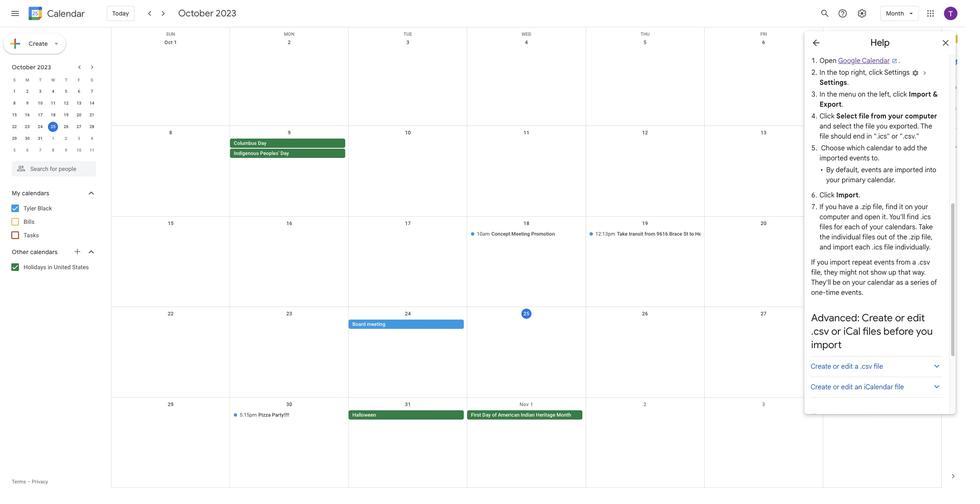 Task type: describe. For each thing, give the bounding box(es) containing it.
24 inside october 2023 grid
[[38, 124, 43, 129]]

–
[[27, 479, 31, 485]]

month inside first day of american indian heritage month button
[[557, 412, 571, 418]]

concept
[[491, 231, 510, 237]]

pizza
[[258, 412, 271, 418]]

to
[[690, 231, 694, 237]]

add other calendars image
[[73, 248, 82, 256]]

27 inside grid
[[761, 311, 767, 317]]

31 for nov 1
[[405, 402, 411, 408]]

1 horizontal spatial october 2023
[[178, 8, 236, 19]]

19 inside grid
[[642, 221, 648, 227]]

29 for 1
[[12, 136, 17, 141]]

10am concept meeting promotion
[[477, 231, 555, 237]]

meeting
[[367, 322, 385, 328]]

25 inside grid
[[524, 311, 530, 317]]

calendar element
[[27, 5, 85, 24]]

1 up '15' element
[[13, 89, 16, 94]]

peoples'
[[260, 151, 279, 157]]

17 inside grid
[[405, 221, 411, 227]]

11 element
[[48, 98, 58, 109]]

halloween
[[352, 412, 376, 418]]

1 down "25, today" element
[[52, 136, 54, 141]]

26 element
[[61, 122, 71, 132]]

november 5 element
[[9, 146, 19, 156]]

of
[[492, 412, 497, 418]]

today
[[112, 10, 129, 17]]

4 for 1
[[52, 89, 54, 94]]

3 inside november 3 element
[[78, 136, 80, 141]]

settings menu image
[[857, 8, 867, 19]]

columbus day indigenous peoples' day
[[234, 141, 289, 157]]

first day of american indian heritage month
[[471, 412, 571, 418]]

5:15pm
[[240, 412, 257, 418]]

29 for nov 1
[[168, 402, 174, 408]]

1 horizontal spatial 23
[[286, 311, 292, 317]]

11 for october 2023
[[51, 101, 56, 106]]

9 for october 2023
[[26, 101, 29, 106]]

14 for october 2023
[[90, 101, 94, 106]]

1 vertical spatial october
[[12, 64, 36, 71]]

28 element
[[87, 122, 97, 132]]

2 vertical spatial 7
[[39, 148, 41, 153]]

12:13pm take transit from 9616 brace st to henry ford hospital
[[595, 231, 740, 237]]

2 s from the left
[[91, 78, 93, 82]]

1 vertical spatial october 2023
[[12, 64, 51, 71]]

19 inside october 2023 grid
[[64, 113, 68, 117]]

ford
[[710, 231, 720, 237]]

bills
[[24, 219, 35, 225]]

first
[[471, 412, 481, 418]]

8 for sun
[[169, 130, 172, 136]]

calendars for other calendars
[[30, 249, 58, 256]]

1 s from the left
[[13, 78, 16, 82]]

st
[[684, 231, 688, 237]]

support image
[[838, 8, 848, 19]]

november 1 element
[[48, 134, 58, 144]]

main drawer image
[[10, 8, 20, 19]]

terms link
[[12, 479, 26, 485]]

2 vertical spatial 11
[[90, 148, 94, 153]]

13 element
[[74, 98, 84, 109]]

day for columbus
[[258, 141, 266, 147]]

promotion
[[531, 231, 555, 237]]

privacy link
[[32, 479, 48, 485]]

halloween button
[[349, 411, 464, 420]]

henry
[[695, 231, 709, 237]]

31 for 1
[[38, 136, 43, 141]]

board
[[352, 322, 366, 328]]

tyler
[[24, 205, 36, 212]]

nov 1
[[520, 402, 533, 408]]

21 inside row group
[[90, 113, 94, 117]]

create
[[29, 40, 48, 48]]

5 for 1
[[65, 89, 67, 94]]

november 6 element
[[22, 146, 32, 156]]

other calendars button
[[2, 246, 104, 259]]

31 element
[[35, 134, 45, 144]]

terms
[[12, 479, 26, 485]]

privacy
[[32, 479, 48, 485]]

row containing 1
[[8, 86, 98, 98]]

2 vertical spatial 6
[[26, 148, 29, 153]]

19 element
[[61, 110, 71, 120]]

1 horizontal spatial day
[[280, 151, 289, 157]]

columbus day button
[[230, 139, 345, 148]]

holidays in united states
[[24, 264, 89, 271]]

terms – privacy
[[12, 479, 48, 485]]

m
[[26, 78, 29, 82]]

first day of american indian heritage month button
[[467, 411, 583, 420]]

calendar
[[47, 8, 85, 20]]

row containing oct 1
[[111, 36, 942, 126]]

1 vertical spatial 20
[[761, 221, 767, 227]]

oct
[[164, 40, 173, 45]]

column header inside row
[[823, 27, 942, 36]]

create button
[[3, 34, 66, 54]]

sun
[[166, 32, 175, 37]]

oct 1
[[164, 40, 177, 45]]

12 for sun
[[642, 130, 648, 136]]

my
[[12, 190, 20, 197]]

thu
[[641, 32, 650, 37]]

board meeting button
[[349, 320, 464, 329]]

0 vertical spatial 2023
[[216, 8, 236, 19]]

november 4 element
[[87, 134, 97, 144]]

29 element
[[9, 134, 19, 144]]

states
[[72, 264, 89, 271]]

tasks
[[24, 232, 39, 239]]

f
[[78, 78, 80, 82]]

other calendars
[[12, 249, 58, 256]]

12 for october 2023
[[64, 101, 68, 106]]

nov
[[520, 402, 529, 408]]

1 horizontal spatial 22
[[168, 311, 174, 317]]

my calendars list
[[2, 202, 104, 242]]

1 right nov
[[530, 402, 533, 408]]

november 7 element
[[35, 146, 45, 156]]

party!!!!
[[272, 412, 289, 418]]

indian
[[521, 412, 535, 418]]

6 for oct 1
[[762, 40, 765, 45]]

25 cell
[[47, 121, 60, 133]]

united
[[54, 264, 71, 271]]

10 element
[[35, 98, 45, 109]]

meeting
[[512, 231, 530, 237]]

november 10 element
[[74, 146, 84, 156]]

from
[[645, 231, 655, 237]]

9616
[[657, 231, 668, 237]]

0 vertical spatial october
[[178, 8, 214, 19]]

28 inside row group
[[90, 124, 94, 129]]

22 inside october 2023 grid
[[12, 124, 17, 129]]

0 horizontal spatial 2023
[[37, 64, 51, 71]]

1 vertical spatial 24
[[405, 311, 411, 317]]

2 vertical spatial 4
[[91, 136, 93, 141]]

20 inside grid
[[77, 113, 81, 117]]



Task type: locate. For each thing, give the bounding box(es) containing it.
Search for people text field
[[17, 161, 91, 177]]

30 inside row group
[[25, 136, 30, 141]]

10 inside 10 'element'
[[38, 101, 43, 106]]

8
[[13, 101, 16, 106], [169, 130, 172, 136], [52, 148, 54, 153]]

0 vertical spatial day
[[258, 141, 266, 147]]

1 vertical spatial 28
[[879, 311, 885, 317]]

today button
[[107, 3, 134, 24]]

11 for sun
[[524, 130, 530, 136]]

1 horizontal spatial october
[[178, 8, 214, 19]]

1 vertical spatial 2023
[[37, 64, 51, 71]]

13 inside october 2023 grid
[[77, 101, 81, 106]]

wed
[[522, 32, 531, 37]]

0 horizontal spatial month
[[557, 412, 571, 418]]

30 down 23 element
[[25, 136, 30, 141]]

10am
[[477, 231, 490, 237]]

19 up from
[[642, 221, 648, 227]]

2 vertical spatial 8
[[52, 148, 54, 153]]

8 inside grid
[[169, 130, 172, 136]]

0 horizontal spatial 5
[[13, 148, 16, 153]]

1 vertical spatial 13
[[761, 130, 767, 136]]

24 down 17 element
[[38, 124, 43, 129]]

7 for 1
[[91, 89, 93, 94]]

0 vertical spatial 15
[[12, 113, 17, 117]]

18 down 11 element
[[51, 113, 56, 117]]

14
[[90, 101, 94, 106], [879, 130, 885, 136]]

30 inside grid
[[286, 402, 292, 408]]

2 horizontal spatial 5
[[644, 40, 647, 45]]

0 vertical spatial 4
[[525, 40, 528, 45]]

month button
[[881, 3, 919, 24]]

24 up board meeting button
[[405, 311, 411, 317]]

calendars up the in
[[30, 249, 58, 256]]

1 vertical spatial 19
[[642, 221, 648, 227]]

1 vertical spatial 11
[[524, 130, 530, 136]]

1 vertical spatial 5
[[65, 89, 67, 94]]

row group containing 1
[[8, 86, 98, 156]]

18 up the meeting
[[524, 221, 530, 227]]

0 vertical spatial 21
[[90, 113, 94, 117]]

4 inside grid
[[525, 40, 528, 45]]

5 up 12 element
[[65, 89, 67, 94]]

10 for sun
[[405, 130, 411, 136]]

23 inside grid
[[25, 124, 30, 129]]

14 inside grid
[[879, 130, 885, 136]]

25, today element
[[48, 122, 58, 132]]

0 horizontal spatial 25
[[51, 124, 56, 129]]

board meeting
[[352, 322, 385, 328]]

28
[[90, 124, 94, 129], [879, 311, 885, 317]]

0 horizontal spatial 16
[[25, 113, 30, 117]]

0 vertical spatial 8
[[13, 101, 16, 106]]

28 inside grid
[[879, 311, 885, 317]]

0 vertical spatial october 2023
[[178, 8, 236, 19]]

mon
[[284, 32, 294, 37]]

0 vertical spatial 30
[[25, 136, 30, 141]]

calendars
[[22, 190, 49, 197], [30, 249, 58, 256]]

8 inside row
[[52, 148, 54, 153]]

7
[[881, 40, 884, 45], [91, 89, 93, 94], [39, 148, 41, 153]]

16 inside grid
[[286, 221, 292, 227]]

15 inside grid
[[168, 221, 174, 227]]

6 down 30 element
[[26, 148, 29, 153]]

21 inside grid
[[879, 221, 885, 227]]

5:15pm pizza party!!!!
[[240, 412, 289, 418]]

12
[[64, 101, 68, 106], [642, 130, 648, 136]]

row group
[[8, 86, 98, 156]]

2 horizontal spatial 7
[[881, 40, 884, 45]]

0 vertical spatial 17
[[38, 113, 43, 117]]

s right f
[[91, 78, 93, 82]]

in
[[48, 264, 52, 271]]

american
[[498, 412, 520, 418]]

29 inside grid
[[168, 402, 174, 408]]

4 down 28 element at the left top of page
[[91, 136, 93, 141]]

1 vertical spatial 16
[[286, 221, 292, 227]]

0 vertical spatial 9
[[26, 101, 29, 106]]

0 horizontal spatial 6
[[26, 148, 29, 153]]

day
[[258, 141, 266, 147], [280, 151, 289, 157], [482, 412, 491, 418]]

0 horizontal spatial 30
[[25, 136, 30, 141]]

9 up columbus day button
[[288, 130, 291, 136]]

26
[[64, 124, 68, 129], [642, 311, 648, 317]]

9 inside row
[[65, 148, 67, 153]]

23
[[25, 124, 30, 129], [286, 311, 292, 317]]

0 vertical spatial 6
[[762, 40, 765, 45]]

heritage
[[536, 412, 555, 418]]

1 vertical spatial 12
[[642, 130, 648, 136]]

row containing sun
[[111, 27, 942, 37]]

2 horizontal spatial 8
[[169, 130, 172, 136]]

1 vertical spatial 6
[[78, 89, 80, 94]]

6 inside grid
[[762, 40, 765, 45]]

0 vertical spatial 20
[[77, 113, 81, 117]]

0 vertical spatial month
[[886, 10, 904, 17]]

my calendars
[[12, 190, 49, 197]]

2 inside 'element'
[[65, 136, 67, 141]]

1 horizontal spatial 14
[[879, 130, 885, 136]]

31 inside grid
[[405, 402, 411, 408]]

0 vertical spatial 23
[[25, 124, 30, 129]]

30 for 1
[[25, 136, 30, 141]]

t left f
[[65, 78, 67, 82]]

12 inside grid
[[642, 130, 648, 136]]

november 3 element
[[74, 134, 84, 144]]

calendars inside dropdown button
[[30, 249, 58, 256]]

4
[[525, 40, 528, 45], [52, 89, 54, 94], [91, 136, 93, 141]]

17 inside row group
[[38, 113, 43, 117]]

26 inside october 2023 grid
[[64, 124, 68, 129]]

0 vertical spatial 25
[[51, 124, 56, 129]]

17 element
[[35, 110, 45, 120]]

day inside button
[[482, 412, 491, 418]]

0 vertical spatial 29
[[12, 136, 17, 141]]

0 horizontal spatial 7
[[39, 148, 41, 153]]

1 horizontal spatial 20
[[761, 221, 767, 227]]

1 vertical spatial 14
[[879, 130, 885, 136]]

24 element
[[35, 122, 45, 132]]

my calendars button
[[2, 187, 104, 200]]

take
[[617, 231, 628, 237]]

31 down 24 element
[[38, 136, 43, 141]]

holidays
[[24, 264, 46, 271]]

fri
[[760, 32, 767, 37]]

2 horizontal spatial 9
[[288, 130, 291, 136]]

row containing 5
[[8, 145, 98, 156]]

0 vertical spatial 16
[[25, 113, 30, 117]]

0 horizontal spatial t
[[39, 78, 42, 82]]

transit
[[629, 231, 643, 237]]

1 horizontal spatial s
[[91, 78, 93, 82]]

12 inside october 2023 grid
[[64, 101, 68, 106]]

13 for sun
[[761, 130, 767, 136]]

0 horizontal spatial october 2023
[[12, 64, 51, 71]]

10 for october 2023
[[38, 101, 43, 106]]

19 down 12 element
[[64, 113, 68, 117]]

november 2 element
[[61, 134, 71, 144]]

tue
[[404, 32, 412, 37]]

cell
[[111, 139, 230, 159], [230, 139, 349, 159], [349, 139, 467, 159], [586, 139, 704, 159], [704, 139, 823, 159], [823, 139, 942, 159], [111, 230, 230, 240], [230, 230, 349, 240], [349, 230, 467, 240], [704, 230, 823, 240], [823, 230, 942, 240], [111, 320, 230, 330], [230, 320, 349, 330], [586, 320, 704, 330], [704, 320, 823, 330], [823, 320, 942, 330], [111, 411, 230, 421], [586, 411, 704, 421], [704, 411, 823, 421], [823, 411, 942, 421]]

15
[[12, 113, 17, 117], [168, 221, 174, 227]]

6 for 1
[[78, 89, 80, 94]]

day for first
[[482, 412, 491, 418]]

1 vertical spatial 27
[[761, 311, 767, 317]]

21
[[90, 113, 94, 117], [879, 221, 885, 227]]

18 inside grid
[[524, 221, 530, 227]]

1 vertical spatial 8
[[169, 130, 172, 136]]

0 horizontal spatial 4
[[52, 89, 54, 94]]

0 vertical spatial calendars
[[22, 190, 49, 197]]

9
[[26, 101, 29, 106], [288, 130, 291, 136], [65, 148, 67, 153]]

0 horizontal spatial 18
[[51, 113, 56, 117]]

16 inside row group
[[25, 113, 30, 117]]

other
[[12, 249, 29, 256]]

day left the of
[[482, 412, 491, 418]]

1 horizontal spatial 31
[[405, 402, 411, 408]]

8 for october 2023
[[13, 101, 16, 106]]

1 horizontal spatial 11
[[90, 148, 94, 153]]

6 down f
[[78, 89, 80, 94]]

0 vertical spatial 24
[[38, 124, 43, 129]]

0 horizontal spatial 11
[[51, 101, 56, 106]]

0 horizontal spatial 23
[[25, 124, 30, 129]]

7 down month dropdown button
[[881, 40, 884, 45]]

16 element
[[22, 110, 32, 120]]

0 horizontal spatial 24
[[38, 124, 43, 129]]

1
[[174, 40, 177, 45], [13, 89, 16, 94], [52, 136, 54, 141], [530, 402, 533, 408]]

0 horizontal spatial 10
[[38, 101, 43, 106]]

11
[[51, 101, 56, 106], [524, 130, 530, 136], [90, 148, 94, 153]]

row containing s
[[8, 74, 98, 86]]

1 vertical spatial 26
[[642, 311, 648, 317]]

column header
[[823, 27, 942, 36]]

5 for oct 1
[[644, 40, 647, 45]]

month inside month dropdown button
[[886, 10, 904, 17]]

4 down wed
[[525, 40, 528, 45]]

1 vertical spatial 7
[[91, 89, 93, 94]]

1 vertical spatial 15
[[168, 221, 174, 227]]

november 11 element
[[87, 146, 97, 156]]

5 down 29 element
[[13, 148, 16, 153]]

tab list
[[942, 27, 965, 465]]

23 element
[[22, 122, 32, 132]]

october 2023
[[178, 8, 236, 19], [12, 64, 51, 71]]

1 vertical spatial 21
[[879, 221, 885, 227]]

6
[[762, 40, 765, 45], [78, 89, 80, 94], [26, 148, 29, 153]]

1 horizontal spatial 16
[[286, 221, 292, 227]]

31 up halloween button
[[405, 402, 411, 408]]

2 horizontal spatial day
[[482, 412, 491, 418]]

black
[[38, 205, 52, 212]]

0 vertical spatial 27
[[77, 124, 81, 129]]

0 horizontal spatial 14
[[90, 101, 94, 106]]

month right settings menu icon
[[886, 10, 904, 17]]

None search field
[[0, 158, 104, 177]]

tyler black
[[24, 205, 52, 212]]

s left m
[[13, 78, 16, 82]]

1 vertical spatial 17
[[405, 221, 411, 227]]

9 up the 16 element
[[26, 101, 29, 106]]

4 down w
[[52, 89, 54, 94]]

2 t from the left
[[65, 78, 67, 82]]

22
[[12, 124, 17, 129], [168, 311, 174, 317]]

16
[[25, 113, 30, 117], [286, 221, 292, 227]]

0 vertical spatial 31
[[38, 136, 43, 141]]

day down columbus day button
[[280, 151, 289, 157]]

day up peoples'
[[258, 141, 266, 147]]

18
[[51, 113, 56, 117], [524, 221, 530, 227]]

1 vertical spatial 18
[[524, 221, 530, 227]]

calendars inside dropdown button
[[22, 190, 49, 197]]

19
[[64, 113, 68, 117], [642, 221, 648, 227]]

2 horizontal spatial 6
[[762, 40, 765, 45]]

15 element
[[9, 110, 19, 120]]

t
[[39, 78, 42, 82], [65, 78, 67, 82]]

30 element
[[22, 134, 32, 144]]

0 horizontal spatial 12
[[64, 101, 68, 106]]

9 inside grid
[[288, 130, 291, 136]]

10 inside november 10 element
[[77, 148, 81, 153]]

10
[[38, 101, 43, 106], [405, 130, 411, 136], [77, 148, 81, 153]]

2
[[288, 40, 291, 45], [26, 89, 29, 94], [65, 136, 67, 141], [644, 402, 647, 408]]

25 inside cell
[[51, 124, 56, 129]]

12:13pm
[[595, 231, 615, 237]]

5 down the thu
[[644, 40, 647, 45]]

3
[[406, 40, 409, 45], [39, 89, 41, 94], [78, 136, 80, 141], [762, 402, 765, 408]]

hospital
[[721, 231, 740, 237]]

1 t from the left
[[39, 78, 42, 82]]

0 vertical spatial 14
[[90, 101, 94, 106]]

1 right oct
[[174, 40, 177, 45]]

t left w
[[39, 78, 42, 82]]

w
[[51, 78, 55, 82]]

0 horizontal spatial 27
[[77, 124, 81, 129]]

1 vertical spatial 22
[[168, 311, 174, 317]]

9 down november 2 'element'
[[65, 148, 67, 153]]

22 element
[[9, 122, 19, 132]]

1 horizontal spatial 27
[[761, 311, 767, 317]]

31 inside 31 element
[[38, 136, 43, 141]]

7 up 14 element
[[91, 89, 93, 94]]

4 for oct 1
[[525, 40, 528, 45]]

5 inside grid
[[644, 40, 647, 45]]

29 inside 29 element
[[12, 136, 17, 141]]

1 horizontal spatial 25
[[524, 311, 530, 317]]

1 horizontal spatial 18
[[524, 221, 530, 227]]

7 down 31 element
[[39, 148, 41, 153]]

0 horizontal spatial 20
[[77, 113, 81, 117]]

november 8 element
[[48, 146, 58, 156]]

15 inside '15' element
[[12, 113, 17, 117]]

0 horizontal spatial 31
[[38, 136, 43, 141]]

13 inside grid
[[761, 130, 767, 136]]

0 vertical spatial 10
[[38, 101, 43, 106]]

1 vertical spatial calendars
[[30, 249, 58, 256]]

october
[[178, 8, 214, 19], [12, 64, 36, 71]]

0 vertical spatial 13
[[77, 101, 81, 106]]

30 for nov 1
[[286, 402, 292, 408]]

cell containing columbus day
[[230, 139, 349, 159]]

30
[[25, 136, 30, 141], [286, 402, 292, 408]]

1 horizontal spatial 6
[[78, 89, 80, 94]]

14 inside row group
[[90, 101, 94, 106]]

21 element
[[87, 110, 97, 120]]

indigenous peoples' day button
[[230, 149, 345, 158]]

brace
[[669, 231, 682, 237]]

row
[[111, 27, 942, 37], [111, 36, 942, 126], [8, 74, 98, 86], [8, 86, 98, 98], [8, 98, 98, 109], [8, 109, 98, 121], [8, 121, 98, 133], [111, 126, 942, 217], [8, 133, 98, 145], [8, 145, 98, 156], [111, 217, 942, 308], [111, 308, 942, 398], [111, 398, 942, 489]]

1 horizontal spatial 21
[[879, 221, 885, 227]]

0 vertical spatial 7
[[881, 40, 884, 45]]

12 element
[[61, 98, 71, 109]]

30 up party!!!!
[[286, 402, 292, 408]]

27 element
[[74, 122, 84, 132]]

october 2023 grid
[[8, 74, 98, 156]]

0 horizontal spatial 21
[[90, 113, 94, 117]]

0 horizontal spatial 19
[[64, 113, 68, 117]]

17
[[38, 113, 43, 117], [405, 221, 411, 227]]

7 for oct 1
[[881, 40, 884, 45]]

29
[[12, 136, 17, 141], [168, 402, 174, 408]]

25
[[51, 124, 56, 129], [524, 311, 530, 317]]

grid containing oct 1
[[111, 27, 942, 489]]

1 horizontal spatial 9
[[65, 148, 67, 153]]

calendars up tyler black
[[22, 190, 49, 197]]

2 horizontal spatial 4
[[525, 40, 528, 45]]

6 down fri
[[762, 40, 765, 45]]

18 inside 'element'
[[51, 113, 56, 117]]

grid
[[111, 27, 942, 489]]

9 for sun
[[288, 130, 291, 136]]

14 for sun
[[879, 130, 885, 136]]

2 vertical spatial 5
[[13, 148, 16, 153]]

month right heritage
[[557, 412, 571, 418]]

27 inside row group
[[77, 124, 81, 129]]

20
[[77, 113, 81, 117], [761, 221, 767, 227]]

columbus
[[234, 141, 257, 147]]

calendars for my calendars
[[22, 190, 49, 197]]

0 horizontal spatial 15
[[12, 113, 17, 117]]

18 element
[[48, 110, 58, 120]]

0 vertical spatial 19
[[64, 113, 68, 117]]

13
[[77, 101, 81, 106], [761, 130, 767, 136]]

november 9 element
[[61, 146, 71, 156]]

calendar heading
[[45, 8, 85, 20]]

2023
[[216, 8, 236, 19], [37, 64, 51, 71]]

20 element
[[74, 110, 84, 120]]

14 element
[[87, 98, 97, 109]]

2 horizontal spatial 10
[[405, 130, 411, 136]]

2 vertical spatial day
[[482, 412, 491, 418]]

7 inside grid
[[881, 40, 884, 45]]

13 for october 2023
[[77, 101, 81, 106]]

1 horizontal spatial 30
[[286, 402, 292, 408]]

0 horizontal spatial 17
[[38, 113, 43, 117]]

5
[[644, 40, 647, 45], [65, 89, 67, 94], [13, 148, 16, 153]]

indigenous
[[234, 151, 259, 157]]



Task type: vqa. For each thing, say whether or not it's contained in the screenshot.


